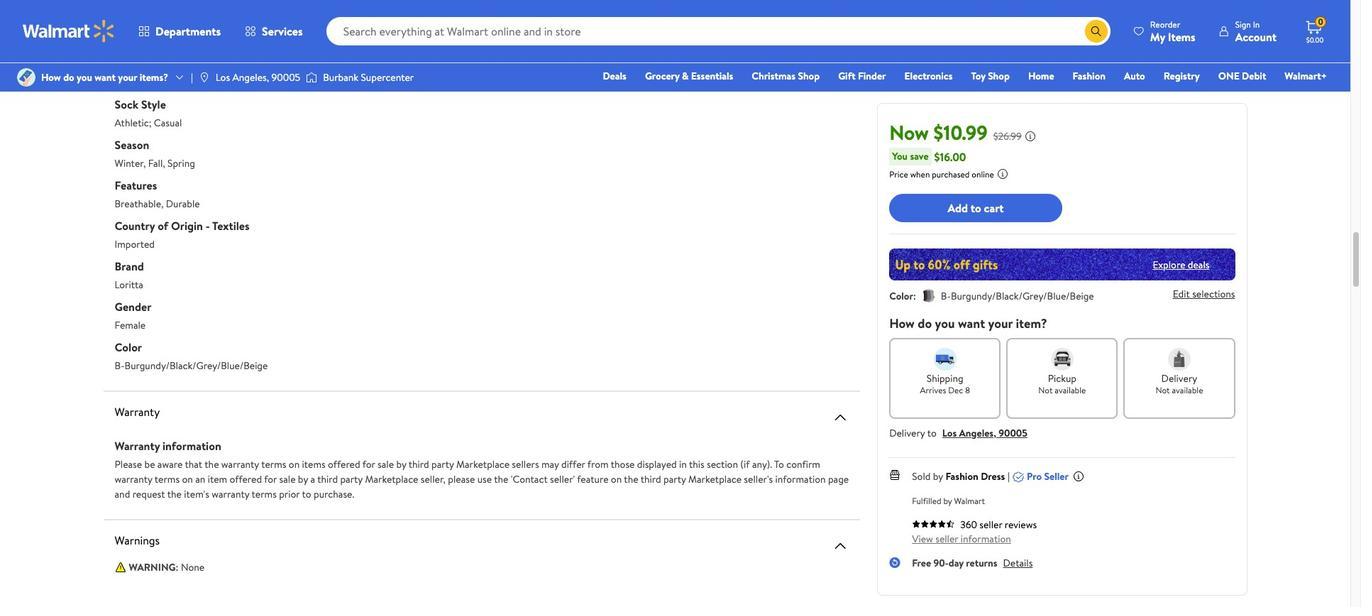 Task type: describe. For each thing, give the bounding box(es) containing it.
learn more about strikethrough prices image
[[1025, 131, 1037, 142]]

2 vertical spatial warranty
[[212, 487, 249, 501]]

9
[[123, 75, 129, 89]]

1 horizontal spatial party
[[432, 457, 454, 471]]

online
[[972, 168, 995, 180]]

of
[[158, 218, 168, 234]]

seller's
[[744, 472, 773, 486]]

1 vertical spatial warranty
[[115, 472, 152, 486]]

shipping arrives dec 8
[[920, 371, 971, 396]]

features
[[115, 178, 157, 193]]

the down those on the left of page
[[624, 472, 639, 486]]

0 horizontal spatial third
[[317, 472, 338, 486]]

aware
[[158, 457, 183, 471]]

edit selections
[[1173, 287, 1236, 301]]

grocery & essentials
[[645, 69, 734, 83]]

0 vertical spatial 90005
[[272, 70, 301, 84]]

explore deals link
[[1148, 252, 1216, 277]]

item
[[208, 472, 227, 486]]

b- inside sock rise crew sock size 7-9 sock style athletic; casual season winter, fall, spring features breathable, durable country of origin - textiles imported brand loritta gender female color b-burgundy/black/grey/blue/beige
[[115, 359, 125, 373]]

warranty image
[[832, 409, 849, 426]]

delivery not available
[[1156, 371, 1204, 396]]

0 vertical spatial sale
[[378, 457, 394, 471]]

displayed
[[637, 457, 677, 471]]

size
[[141, 56, 161, 72]]

a
[[311, 472, 315, 486]]

athletic;
[[115, 116, 152, 130]]

free
[[912, 556, 932, 570]]

seller
[[1045, 469, 1069, 484]]

gift finder link
[[832, 68, 893, 84]]

burbank supercenter
[[323, 70, 414, 84]]

this
[[689, 457, 705, 471]]

toy shop
[[972, 69, 1010, 83]]

how for how do you want your item?
[[890, 315, 915, 332]]

you for how do you want your items?
[[77, 70, 92, 84]]

the right use
[[494, 472, 509, 486]]

not for delivery
[[1156, 384, 1171, 396]]

brand
[[115, 258, 144, 274]]

b-burgundy/black/grey/blue/beige
[[941, 289, 1095, 303]]

burbank
[[323, 70, 359, 84]]

edit
[[1173, 287, 1191, 301]]

warranty for warranty information please be aware that the warranty terms on items offered for sale by third party marketplace sellers may differ from those displayed in this section (if any). to confirm warranty terms on an item offered for sale by a third party marketplace seller, please use the 'contact seller' feature on the third party marketplace seller's information page and request the item's warranty terms prior to purchase.
[[115, 438, 160, 454]]

in
[[679, 457, 687, 471]]

registry
[[1164, 69, 1200, 83]]

female
[[115, 318, 146, 332]]

purchase.
[[314, 487, 354, 501]]

deals link
[[597, 68, 633, 84]]

selections
[[1193, 287, 1236, 301]]

want for item?
[[958, 315, 986, 332]]

casual
[[154, 116, 182, 130]]

8
[[966, 384, 971, 396]]

deals
[[1188, 257, 1210, 272]]

360 seller reviews
[[961, 518, 1037, 532]]

section
[[707, 457, 738, 471]]

your for items?
[[118, 70, 137, 84]]

loritta
[[115, 278, 143, 292]]

3 sock from the top
[[115, 97, 139, 112]]

prior
[[279, 487, 300, 501]]

please
[[115, 457, 142, 471]]

view
[[912, 532, 934, 546]]

Search search field
[[326, 17, 1111, 45]]

warranty information please be aware that the warranty terms on items offered for sale by third party marketplace sellers may differ from those displayed in this section (if any). to confirm warranty terms on an item offered for sale by a third party marketplace seller, please use the 'contact seller' feature on the third party marketplace seller's information page and request the item's warranty terms prior to purchase.
[[115, 438, 849, 501]]

page
[[829, 472, 849, 486]]

0 vertical spatial terms
[[261, 457, 286, 471]]

0 horizontal spatial marketplace
[[365, 472, 419, 486]]

1 horizontal spatial information
[[776, 472, 826, 486]]

country
[[115, 218, 155, 234]]

confirm
[[787, 457, 821, 471]]

0 horizontal spatial angeles,
[[232, 70, 269, 84]]

1 horizontal spatial on
[[289, 457, 300, 471]]

color :
[[890, 289, 917, 303]]

1 vertical spatial los
[[943, 426, 957, 440]]

add to cart
[[948, 200, 1004, 216]]

be
[[144, 457, 155, 471]]

departments
[[155, 23, 221, 39]]

los angeles, 90005
[[216, 70, 301, 84]]

2 vertical spatial terms
[[252, 487, 277, 501]]

account
[[1236, 29, 1277, 44]]

breathable,
[[115, 197, 164, 211]]

auto
[[1125, 69, 1146, 83]]

want for items?
[[95, 70, 116, 84]]

to
[[775, 457, 784, 471]]

save
[[911, 149, 929, 163]]

details button
[[1004, 556, 1033, 570]]

item?
[[1016, 315, 1048, 332]]

grocery
[[645, 69, 680, 83]]

home
[[1029, 69, 1055, 83]]

toy shop link
[[965, 68, 1017, 84]]

0 horizontal spatial for
[[264, 472, 277, 486]]

reorder
[[1151, 18, 1181, 30]]

registry link
[[1158, 68, 1207, 84]]

seller for view
[[936, 532, 959, 546]]

cart
[[984, 200, 1004, 216]]

electronics link
[[899, 68, 960, 84]]

'contact
[[511, 472, 548, 486]]

add
[[948, 200, 968, 216]]

0 horizontal spatial sale
[[279, 472, 296, 486]]

from
[[588, 457, 609, 471]]

search icon image
[[1091, 26, 1103, 37]]

pickup
[[1048, 371, 1077, 386]]

sock rise crew sock size 7-9 sock style athletic; casual season winter, fall, spring features breathable, durable country of origin - textiles imported brand loritta gender female color b-burgundy/black/grey/blue/beige
[[115, 16, 268, 373]]

intent image for pickup image
[[1051, 348, 1074, 371]]

shop for christmas shop
[[798, 69, 820, 83]]

you save $16.00
[[893, 149, 967, 164]]

color inside sock rise crew sock size 7-9 sock style athletic; casual season winter, fall, spring features breathable, durable country of origin - textiles imported brand loritta gender female color b-burgundy/black/grey/blue/beige
[[115, 339, 142, 355]]

day
[[949, 556, 964, 570]]

1 vertical spatial offered
[[230, 472, 262, 486]]

-
[[206, 218, 210, 234]]

request
[[133, 487, 165, 501]]

pickup not available
[[1039, 371, 1087, 396]]

sign in account
[[1236, 18, 1277, 44]]

walmart+
[[1285, 69, 1328, 83]]

sold by fashion dress
[[912, 469, 1006, 484]]

0 vertical spatial warranty
[[221, 457, 259, 471]]

0 horizontal spatial fashion
[[946, 469, 979, 484]]

returns
[[967, 556, 998, 570]]

price
[[890, 168, 909, 180]]

0 vertical spatial color
[[890, 289, 914, 303]]

warnings
[[115, 533, 160, 548]]

 image for how do you want your items?
[[17, 68, 36, 87]]

debit
[[1243, 69, 1267, 83]]

seller,
[[421, 472, 446, 486]]

1 horizontal spatial burgundy/black/grey/blue/beige
[[951, 289, 1095, 303]]

1 horizontal spatial |
[[1008, 469, 1010, 484]]

0 vertical spatial los
[[216, 70, 230, 84]]



Task type: vqa. For each thing, say whether or not it's contained in the screenshot.
'Registry' link
yes



Task type: locate. For each thing, give the bounding box(es) containing it.
 image for burbank supercenter
[[306, 70, 318, 84]]

0 vertical spatial sock
[[115, 16, 139, 31]]

warranty
[[115, 404, 160, 420], [115, 438, 160, 454]]

gift
[[839, 69, 856, 83]]

information up that
[[163, 438, 221, 454]]

delivery inside the delivery not available
[[1162, 371, 1198, 386]]

offered right item
[[230, 472, 262, 486]]

party down in
[[664, 472, 686, 486]]

0 horizontal spatial on
[[182, 472, 193, 486]]

1 horizontal spatial marketplace
[[456, 457, 510, 471]]

1 vertical spatial information
[[776, 472, 826, 486]]

1 horizontal spatial for
[[363, 457, 375, 471]]

1 vertical spatial terms
[[155, 472, 180, 486]]

0 vertical spatial you
[[77, 70, 92, 84]]

2 vertical spatial sock
[[115, 97, 139, 112]]

2 not from the left
[[1156, 384, 1171, 396]]

0 horizontal spatial want
[[95, 70, 116, 84]]

dec
[[949, 384, 964, 396]]

purchased
[[932, 168, 970, 180]]

you
[[77, 70, 92, 84], [935, 315, 955, 332]]

electronics
[[905, 69, 953, 83]]

sock up the 'crew'
[[115, 16, 139, 31]]

1 vertical spatial to
[[928, 426, 937, 440]]

0 vertical spatial delivery
[[1162, 371, 1198, 386]]

1 vertical spatial you
[[935, 315, 955, 332]]

0 horizontal spatial do
[[63, 70, 74, 84]]

warning: none
[[129, 560, 205, 574]]

2 horizontal spatial party
[[664, 472, 686, 486]]

1 vertical spatial your
[[989, 315, 1013, 332]]

supercenter
[[361, 70, 414, 84]]

information up returns
[[961, 532, 1012, 546]]

$16.00
[[935, 149, 967, 164]]

available for delivery
[[1173, 384, 1204, 396]]

christmas shop
[[752, 69, 820, 83]]

durable
[[166, 197, 200, 211]]

party
[[432, 457, 454, 471], [340, 472, 363, 486], [664, 472, 686, 486]]

not down intent image for pickup
[[1039, 384, 1053, 396]]

how down walmart image
[[41, 70, 61, 84]]

shipping
[[927, 371, 964, 386]]

want left 9
[[95, 70, 116, 84]]

do
[[63, 70, 74, 84], [918, 315, 932, 332]]

arrives
[[920, 384, 947, 396]]

4.5389 stars out of 5, based on 360 seller reviews element
[[912, 520, 955, 528]]

0 horizontal spatial burgundy/black/grey/blue/beige
[[125, 359, 268, 373]]

departments button
[[126, 14, 233, 48]]

2 vertical spatial information
[[961, 532, 1012, 546]]

1 not from the left
[[1039, 384, 1053, 396]]

any).
[[753, 457, 773, 471]]

delivery for not
[[1162, 371, 1198, 386]]

pro seller info image
[[1073, 471, 1085, 482]]

christmas shop link
[[746, 68, 827, 84]]

7-
[[115, 75, 123, 89]]

fashion up walmart
[[946, 469, 979, 484]]

to left cart
[[971, 200, 982, 216]]

1 available from the left
[[1055, 384, 1087, 396]]

not
[[1039, 384, 1053, 396], [1156, 384, 1171, 396]]

to inside button
[[971, 200, 982, 216]]

0 horizontal spatial available
[[1055, 384, 1087, 396]]

fashion down search icon
[[1073, 69, 1106, 83]]

0 vertical spatial your
[[118, 70, 137, 84]]

third up seller,
[[409, 457, 429, 471]]

delivery to los angeles, 90005
[[890, 426, 1028, 440]]

warranty down the please
[[115, 472, 152, 486]]

how do you want your items?
[[41, 70, 168, 84]]

you for how do you want your item?
[[935, 315, 955, 332]]

to down arrives
[[928, 426, 937, 440]]

sock up 9
[[115, 56, 139, 72]]

do for how do you want your item?
[[918, 315, 932, 332]]

walmart
[[955, 495, 986, 507]]

clear search field text image
[[1068, 25, 1080, 37]]

1 horizontal spatial want
[[958, 315, 986, 332]]

color
[[890, 289, 914, 303], [115, 339, 142, 355]]

intent image for delivery image
[[1169, 348, 1191, 371]]

price when purchased online
[[890, 168, 995, 180]]

seller down 4.5389 stars out of 5, based on 360 seller reviews element
[[936, 532, 959, 546]]

b- right :
[[941, 289, 951, 303]]

1 horizontal spatial 90005
[[999, 426, 1028, 440]]

one debit
[[1219, 69, 1267, 83]]

0 horizontal spatial you
[[77, 70, 92, 84]]

0 horizontal spatial |
[[191, 70, 193, 84]]

1 vertical spatial do
[[918, 315, 932, 332]]

season
[[115, 137, 149, 153]]

1 vertical spatial fashion
[[946, 469, 979, 484]]

 image down walmart image
[[17, 68, 36, 87]]

0 vertical spatial offered
[[328, 457, 360, 471]]

on left items
[[289, 457, 300, 471]]

seller for 360
[[980, 518, 1003, 532]]

style
[[141, 97, 166, 112]]

available down intent image for pickup
[[1055, 384, 1087, 396]]

you up "intent image for shipping" at the right bottom of the page
[[935, 315, 955, 332]]

1 vertical spatial for
[[264, 472, 277, 486]]

marketplace down 'section'
[[689, 472, 742, 486]]

warranty for warranty
[[115, 404, 160, 420]]

los down the departments
[[216, 70, 230, 84]]

one debit link
[[1212, 68, 1273, 84]]

items
[[1169, 29, 1196, 44]]

0 vertical spatial b-
[[941, 289, 951, 303]]

use
[[478, 472, 492, 486]]

1 horizontal spatial do
[[918, 315, 932, 332]]

0 horizontal spatial delivery
[[890, 426, 926, 440]]

none
[[181, 560, 205, 574]]

0 horizontal spatial party
[[340, 472, 363, 486]]

1 horizontal spatial third
[[409, 457, 429, 471]]

1 horizontal spatial to
[[928, 426, 937, 440]]

| right dress
[[1008, 469, 1010, 484]]

for right items
[[363, 457, 375, 471]]

2 vertical spatial to
[[302, 487, 311, 501]]

2 sock from the top
[[115, 56, 139, 72]]

1 horizontal spatial your
[[989, 315, 1013, 332]]

1 vertical spatial how
[[890, 315, 915, 332]]

2 horizontal spatial information
[[961, 532, 1012, 546]]

90005 down services
[[272, 70, 301, 84]]

| right 'items?'
[[191, 70, 193, 84]]

1 horizontal spatial sale
[[378, 457, 394, 471]]

the
[[205, 457, 219, 471], [494, 472, 509, 486], [624, 472, 639, 486], [167, 487, 182, 501]]

your left 'items?'
[[118, 70, 137, 84]]

how down the color : in the top right of the page
[[890, 315, 915, 332]]

party up purchase.
[[340, 472, 363, 486]]

0 vertical spatial do
[[63, 70, 74, 84]]

to for add
[[971, 200, 982, 216]]

terms left 'prior'
[[252, 487, 277, 501]]

not inside the delivery not available
[[1156, 384, 1171, 396]]

to inside warranty information please be aware that the warranty terms on items offered for sale by third party marketplace sellers may differ from those displayed in this section (if any). to confirm warranty terms on an item offered for sale by a third party marketplace seller, please use the 'contact seller' feature on the third party marketplace seller's information page and request the item's warranty terms prior to purchase.
[[302, 487, 311, 501]]

differ
[[562, 457, 585, 471]]

0 horizontal spatial offered
[[230, 472, 262, 486]]

your for item?
[[989, 315, 1013, 332]]

2 available from the left
[[1173, 384, 1204, 396]]

walmart image
[[23, 20, 115, 43]]

1 horizontal spatial color
[[890, 289, 914, 303]]

los angeles, 90005 button
[[943, 426, 1028, 440]]

angeles, down 8
[[960, 426, 997, 440]]

sock
[[115, 16, 139, 31], [115, 56, 139, 72], [115, 97, 139, 112]]

0 vertical spatial burgundy/black/grey/blue/beige
[[951, 289, 1095, 303]]

90005
[[272, 70, 301, 84], [999, 426, 1028, 440]]

0
[[1319, 16, 1324, 28]]

for left a
[[264, 472, 277, 486]]

burgundy/black/grey/blue/beige inside sock rise crew sock size 7-9 sock style athletic; casual season winter, fall, spring features breathable, durable country of origin - textiles imported brand loritta gender female color b-burgundy/black/grey/blue/beige
[[125, 359, 268, 373]]

not down intent image for delivery
[[1156, 384, 1171, 396]]

offered right items
[[328, 457, 360, 471]]

 image left burbank
[[306, 70, 318, 84]]

1 vertical spatial warranty
[[115, 438, 160, 454]]

up to sixty percent off deals. shop now. image
[[890, 249, 1236, 280]]

1 horizontal spatial not
[[1156, 384, 1171, 396]]

2 warranty from the top
[[115, 438, 160, 454]]

0 horizontal spatial  image
[[17, 68, 36, 87]]

1 horizontal spatial available
[[1173, 384, 1204, 396]]

shop right toy
[[988, 69, 1010, 83]]

0 horizontal spatial color
[[115, 339, 142, 355]]

shop right christmas
[[798, 69, 820, 83]]

0 $0.00
[[1307, 16, 1324, 45]]

the left item's
[[167, 487, 182, 501]]

by
[[396, 457, 407, 471], [934, 469, 944, 484], [298, 472, 308, 486], [944, 495, 953, 507]]

0 vertical spatial for
[[363, 457, 375, 471]]

to down a
[[302, 487, 311, 501]]

0 vertical spatial fashion
[[1073, 69, 1106, 83]]

essentials
[[691, 69, 734, 83]]

1 vertical spatial delivery
[[890, 426, 926, 440]]

available for pickup
[[1055, 384, 1087, 396]]

reorder my items
[[1151, 18, 1196, 44]]

1 horizontal spatial angeles,
[[960, 426, 997, 440]]

your left item?
[[989, 315, 1013, 332]]

1 vertical spatial color
[[115, 339, 142, 355]]

view seller information link
[[912, 532, 1012, 546]]

auto link
[[1118, 68, 1152, 84]]

third down displayed
[[641, 472, 661, 486]]

explore
[[1153, 257, 1186, 272]]

marketplace
[[456, 457, 510, 471], [365, 472, 419, 486], [689, 472, 742, 486]]

available down intent image for delivery
[[1173, 384, 1204, 396]]

1 horizontal spatial shop
[[988, 69, 1010, 83]]

want down b-burgundy/black/grey/blue/beige
[[958, 315, 986, 332]]

services button
[[233, 14, 315, 48]]

textiles
[[212, 218, 250, 234]]

1 vertical spatial angeles,
[[960, 426, 997, 440]]

in
[[1254, 18, 1260, 30]]

sock up the athletic;
[[115, 97, 139, 112]]

to for delivery
[[928, 426, 937, 440]]

seller right 360
[[980, 518, 1003, 532]]

do down walmart image
[[63, 70, 74, 84]]

please
[[448, 472, 475, 486]]

Walmart Site-Wide search field
[[326, 17, 1111, 45]]

you
[[893, 149, 908, 163]]

0 vertical spatial how
[[41, 70, 61, 84]]

marketplace up use
[[456, 457, 510, 471]]

2 horizontal spatial on
[[611, 472, 622, 486]]

1 warranty from the top
[[115, 404, 160, 420]]

free 90-day returns details
[[912, 556, 1033, 570]]

edit selections button
[[1173, 287, 1236, 301]]

0 horizontal spatial los
[[216, 70, 230, 84]]

 image
[[199, 72, 210, 83]]

0 horizontal spatial seller
[[936, 532, 959, 546]]

0 horizontal spatial shop
[[798, 69, 820, 83]]

item's
[[184, 487, 209, 501]]

2 horizontal spatial third
[[641, 472, 661, 486]]

1 horizontal spatial seller
[[980, 518, 1003, 532]]

2 shop from the left
[[988, 69, 1010, 83]]

warnings image
[[832, 537, 849, 555]]

now $10.99
[[890, 119, 988, 146]]

on down those on the left of page
[[611, 472, 622, 486]]

0 vertical spatial to
[[971, 200, 982, 216]]

on left an
[[182, 472, 193, 486]]

winter,
[[115, 156, 146, 170]]

pro
[[1027, 469, 1042, 484]]

 image
[[17, 68, 36, 87], [306, 70, 318, 84]]

1 horizontal spatial b-
[[941, 289, 951, 303]]

delivery down intent image for delivery
[[1162, 371, 1198, 386]]

how for how do you want your items?
[[41, 70, 61, 84]]

1 vertical spatial |
[[1008, 469, 1010, 484]]

delivery for to
[[890, 426, 926, 440]]

on
[[289, 457, 300, 471], [182, 472, 193, 486], [611, 472, 622, 486]]

information down confirm
[[776, 472, 826, 486]]

the up item
[[205, 457, 219, 471]]

0 horizontal spatial not
[[1039, 384, 1053, 396]]

0 vertical spatial |
[[191, 70, 193, 84]]

90005 up dress
[[999, 426, 1028, 440]]

available inside the delivery not available
[[1173, 384, 1204, 396]]

0 vertical spatial information
[[163, 438, 221, 454]]

warning image
[[115, 561, 126, 573]]

1 horizontal spatial offered
[[328, 457, 360, 471]]

how do you want your item?
[[890, 315, 1048, 332]]

los down dec
[[943, 426, 957, 440]]

1 horizontal spatial fashion
[[1073, 69, 1106, 83]]

shop for toy shop
[[988, 69, 1010, 83]]

1 horizontal spatial  image
[[306, 70, 318, 84]]

warranty down item
[[212, 487, 249, 501]]

delivery up sold
[[890, 426, 926, 440]]

1 vertical spatial sale
[[279, 472, 296, 486]]

when
[[911, 168, 930, 180]]

available
[[1055, 384, 1087, 396], [1173, 384, 1204, 396]]

1 horizontal spatial los
[[943, 426, 957, 440]]

warranty
[[221, 457, 259, 471], [115, 472, 152, 486], [212, 487, 249, 501]]

items?
[[140, 70, 168, 84]]

marketplace left seller,
[[365, 472, 419, 486]]

deals
[[603, 69, 627, 83]]

0 horizontal spatial how
[[41, 70, 61, 84]]

1 shop from the left
[[798, 69, 820, 83]]

do up shipping
[[918, 315, 932, 332]]

0 horizontal spatial b-
[[115, 359, 125, 373]]

third
[[409, 457, 429, 471], [317, 472, 338, 486], [641, 472, 661, 486]]

360
[[961, 518, 978, 532]]

third right a
[[317, 472, 338, 486]]

terms up 'prior'
[[261, 457, 286, 471]]

warranty up item
[[221, 457, 259, 471]]

0 horizontal spatial 90005
[[272, 70, 301, 84]]

1 horizontal spatial how
[[890, 315, 915, 332]]

sign
[[1236, 18, 1252, 30]]

1 sock from the top
[[115, 16, 139, 31]]

$10.99
[[934, 119, 988, 146]]

sold
[[912, 469, 931, 484]]

you left 7-
[[77, 70, 92, 84]]

angeles, down services popup button
[[232, 70, 269, 84]]

b- down the female
[[115, 359, 125, 373]]

available inside pickup not available
[[1055, 384, 1087, 396]]

do for how do you want your items?
[[63, 70, 74, 84]]

terms down the aware
[[155, 472, 180, 486]]

2 horizontal spatial to
[[971, 200, 982, 216]]

legal information image
[[997, 168, 1009, 180]]

not inside pickup not available
[[1039, 384, 1053, 396]]

0 vertical spatial want
[[95, 70, 116, 84]]

not for pickup
[[1039, 384, 1053, 396]]

0 vertical spatial warranty
[[115, 404, 160, 420]]

0 vertical spatial angeles,
[[232, 70, 269, 84]]

warranty inside warranty information please be aware that the warranty terms on items offered for sale by third party marketplace sellers may differ from those displayed in this section (if any). to confirm warranty terms on an item offered for sale by a third party marketplace seller, please use the 'contact seller' feature on the third party marketplace seller's information page and request the item's warranty terms prior to purchase.
[[115, 438, 160, 454]]

services
[[262, 23, 303, 39]]

2 horizontal spatial marketplace
[[689, 472, 742, 486]]

1 vertical spatial burgundy/black/grey/blue/beige
[[125, 359, 268, 373]]

origin
[[171, 218, 203, 234]]

1 vertical spatial 90005
[[999, 426, 1028, 440]]

intent image for shipping image
[[934, 348, 957, 371]]

party up seller,
[[432, 457, 454, 471]]

how
[[41, 70, 61, 84], [890, 315, 915, 332]]

1 vertical spatial sock
[[115, 56, 139, 72]]



